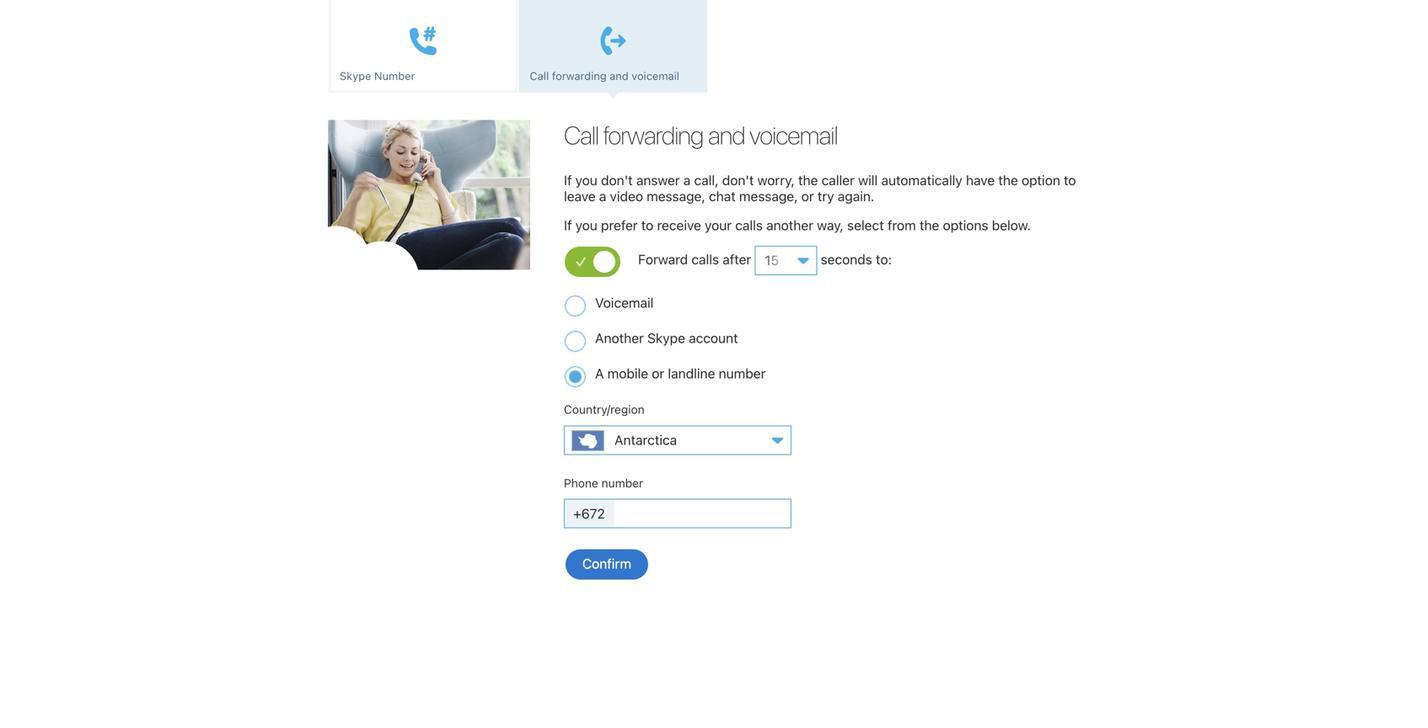 Task type: describe. For each thing, give the bounding box(es) containing it.
call
[[530, 70, 549, 82]]

skype number link
[[329, 0, 517, 93]]

forwarding
[[552, 70, 607, 82]]



Task type: locate. For each thing, give the bounding box(es) containing it.
voicemail
[[632, 70, 679, 82]]

skype number
[[340, 70, 415, 82]]

skype
[[340, 70, 371, 82]]

and
[[610, 70, 629, 82]]

number
[[374, 70, 415, 82]]

call forwarding and voicemail link
[[519, 0, 707, 93]]

call forwarding and voicemail
[[530, 70, 679, 82]]



Task type: vqa. For each thing, say whether or not it's contained in the screenshot.
FORWARDING
yes



